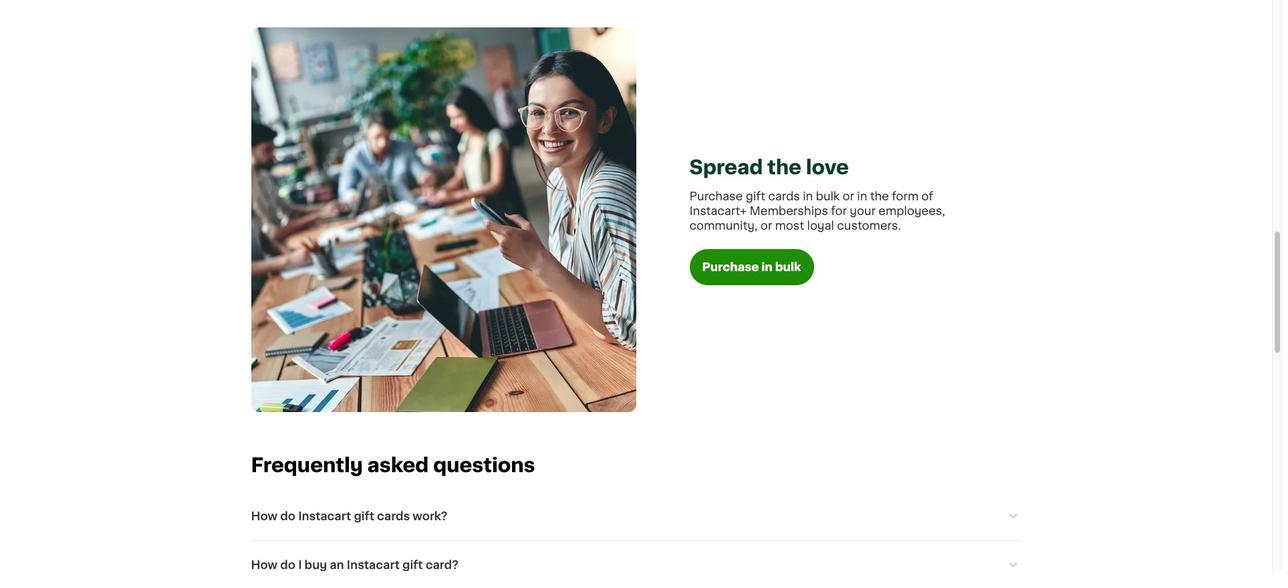 Task type: vqa. For each thing, say whether or not it's contained in the screenshot.
1st the How from the top of the page
yes



Task type: locate. For each thing, give the bounding box(es) containing it.
how for how do i buy an instacart gift card?
[[251, 560, 277, 571]]

or up for
[[843, 191, 854, 202]]

2 how from the top
[[251, 560, 277, 571]]

purchase
[[690, 191, 743, 202], [702, 262, 759, 273]]

how down frequently at bottom
[[251, 512, 277, 522]]

in up your
[[857, 191, 867, 202]]

employees,
[[878, 206, 945, 217]]

0 vertical spatial cards
[[768, 191, 800, 202]]

the up your
[[870, 191, 889, 202]]

the left love
[[767, 158, 801, 177]]

1 how from the top
[[251, 512, 277, 522]]

0 horizontal spatial the
[[767, 158, 801, 177]]

2 horizontal spatial in
[[857, 191, 867, 202]]

spread the love image
[[251, 28, 636, 413]]

community,
[[690, 221, 758, 231]]

how do instacart gift cards work?
[[251, 512, 448, 522]]

do down frequently at bottom
[[280, 512, 295, 522]]

gift up how do i buy an instacart gift card?
[[354, 512, 374, 522]]

how do i buy an instacart gift card? button
[[251, 542, 1021, 572]]

2 vertical spatial gift
[[402, 560, 423, 571]]

0 horizontal spatial in
[[762, 262, 773, 273]]

in up memberships
[[803, 191, 813, 202]]

i
[[298, 560, 302, 571]]

love
[[806, 158, 849, 177]]

1 vertical spatial purchase
[[702, 262, 759, 273]]

gift inside purchase gift cards in bulk or in the form of instacart+ memberships for your employees, community, or most loyal customers.
[[746, 191, 765, 202]]

instacart up 'buy'
[[298, 512, 351, 522]]

1 do from the top
[[280, 512, 295, 522]]

instacart
[[298, 512, 351, 522], [347, 560, 400, 571]]

instacart right an
[[347, 560, 400, 571]]

1 vertical spatial the
[[870, 191, 889, 202]]

the
[[767, 158, 801, 177], [870, 191, 889, 202]]

0 horizontal spatial gift
[[354, 512, 374, 522]]

how do instacart gift cards work? button
[[251, 493, 1021, 541]]

cards
[[768, 191, 800, 202], [377, 512, 410, 522]]

do
[[280, 512, 295, 522], [280, 560, 295, 571]]

bulk up for
[[816, 191, 840, 202]]

0 vertical spatial how
[[251, 512, 277, 522]]

in down memberships
[[762, 262, 773, 273]]

cards up memberships
[[768, 191, 800, 202]]

buy
[[305, 560, 327, 571]]

gift
[[746, 191, 765, 202], [354, 512, 374, 522], [402, 560, 423, 571]]

bulk
[[816, 191, 840, 202], [775, 262, 801, 273]]

customers.
[[837, 221, 901, 231]]

how inside how do i buy an instacart gift card? dropdown button
[[251, 560, 277, 571]]

purchase inside button
[[702, 262, 759, 273]]

do for instacart
[[280, 512, 295, 522]]

0 horizontal spatial bulk
[[775, 262, 801, 273]]

0 vertical spatial bulk
[[816, 191, 840, 202]]

how inside how do instacart gift cards work? dropdown button
[[251, 512, 277, 522]]

loyal
[[807, 221, 834, 231]]

1 vertical spatial or
[[761, 221, 772, 231]]

do for i
[[280, 560, 295, 571]]

0 horizontal spatial cards
[[377, 512, 410, 522]]

how for how do instacart gift cards work?
[[251, 512, 277, 522]]

do left i
[[280, 560, 295, 571]]

0 vertical spatial gift
[[746, 191, 765, 202]]

1 horizontal spatial the
[[870, 191, 889, 202]]

or left most
[[761, 221, 772, 231]]

how do i buy an instacart gift card?
[[251, 560, 458, 571]]

2 do from the top
[[280, 560, 295, 571]]

1 vertical spatial do
[[280, 560, 295, 571]]

bulk down most
[[775, 262, 801, 273]]

1 horizontal spatial or
[[843, 191, 854, 202]]

1 vertical spatial how
[[251, 560, 277, 571]]

1 vertical spatial bulk
[[775, 262, 801, 273]]

0 vertical spatial do
[[280, 512, 295, 522]]

or
[[843, 191, 854, 202], [761, 221, 772, 231]]

purchase inside purchase gift cards in bulk or in the form of instacart+ memberships for your employees, community, or most loyal customers.
[[690, 191, 743, 202]]

purchase down community,
[[702, 262, 759, 273]]

1 horizontal spatial cards
[[768, 191, 800, 202]]

how
[[251, 512, 277, 522], [251, 560, 277, 571]]

frequently asked questions
[[251, 456, 535, 475]]

1 horizontal spatial bulk
[[816, 191, 840, 202]]

questions
[[433, 456, 535, 475]]

gift down spread the love
[[746, 191, 765, 202]]

most
[[775, 221, 804, 231]]

2 horizontal spatial gift
[[746, 191, 765, 202]]

in
[[803, 191, 813, 202], [857, 191, 867, 202], [762, 262, 773, 273]]

card?
[[426, 560, 458, 571]]

1 vertical spatial cards
[[377, 512, 410, 522]]

purchase up instacart+
[[690, 191, 743, 202]]

gift left the card?
[[402, 560, 423, 571]]

0 vertical spatial purchase
[[690, 191, 743, 202]]

the inside purchase gift cards in bulk or in the form of instacart+ memberships for your employees, community, or most loyal customers.
[[870, 191, 889, 202]]

asked
[[367, 456, 429, 475]]

0 vertical spatial or
[[843, 191, 854, 202]]

memberships
[[750, 206, 828, 217]]

how left i
[[251, 560, 277, 571]]

for
[[831, 206, 847, 217]]

cards left work?
[[377, 512, 410, 522]]

1 vertical spatial gift
[[354, 512, 374, 522]]

purchase in bulk button
[[690, 250, 814, 286]]



Task type: describe. For each thing, give the bounding box(es) containing it.
instacart+
[[690, 206, 747, 217]]

0 horizontal spatial or
[[761, 221, 772, 231]]

purchase for purchase in bulk
[[702, 262, 759, 273]]

purchase for purchase gift cards in bulk or in the form of instacart+ memberships for your employees, community, or most loyal customers.
[[690, 191, 743, 202]]

cards inside purchase gift cards in bulk or in the form of instacart+ memberships for your employees, community, or most loyal customers.
[[768, 191, 800, 202]]

in inside button
[[762, 262, 773, 273]]

spread
[[690, 158, 763, 177]]

spread the love
[[690, 158, 849, 177]]

1 horizontal spatial gift
[[402, 560, 423, 571]]

cards inside dropdown button
[[377, 512, 410, 522]]

1 vertical spatial instacart
[[347, 560, 400, 571]]

0 vertical spatial the
[[767, 158, 801, 177]]

form
[[892, 191, 919, 202]]

1 horizontal spatial in
[[803, 191, 813, 202]]

purchase in bulk
[[702, 262, 801, 273]]

0 vertical spatial instacart
[[298, 512, 351, 522]]

bulk inside purchase gift cards in bulk or in the form of instacart+ memberships for your employees, community, or most loyal customers.
[[816, 191, 840, 202]]

an
[[330, 560, 344, 571]]

your
[[850, 206, 876, 217]]

work?
[[413, 512, 448, 522]]

of
[[922, 191, 933, 202]]

frequently
[[251, 456, 363, 475]]

purchase gift cards in bulk or in the form of instacart+ memberships for your employees, community, or most loyal customers.
[[690, 191, 948, 231]]

bulk inside purchase in bulk button
[[775, 262, 801, 273]]



